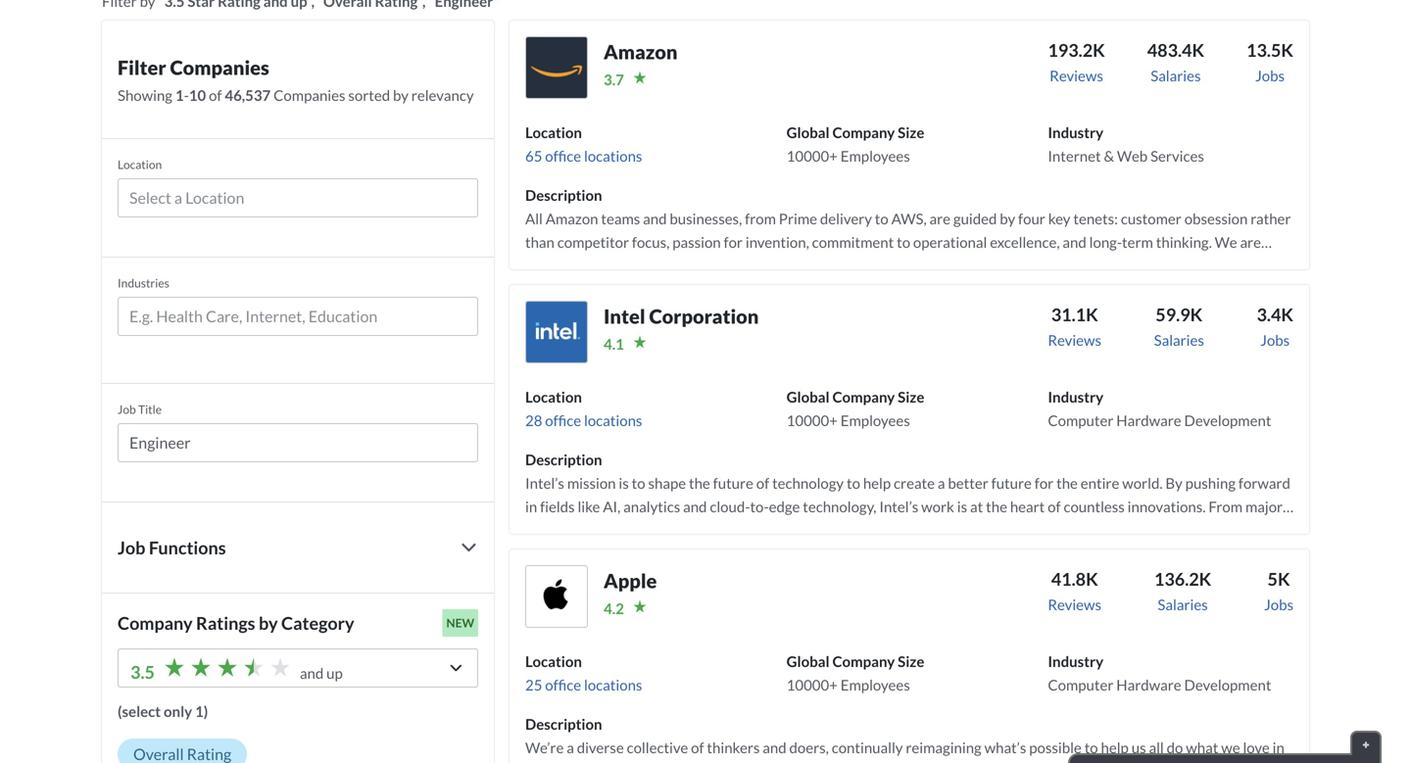 Task type: describe. For each thing, give the bounding box(es) containing it.
industry computer hardware development for intel corporation
[[1048, 388, 1272, 429]]

title
[[138, 402, 162, 417]]

locations for apple
[[584, 676, 643, 694]]

global for intel corporation
[[787, 388, 830, 406]]

location 28 office locations
[[526, 388, 643, 429]]

for
[[724, 233, 743, 251]]

passion
[[673, 233, 721, 251]]

and up
[[300, 665, 343, 682]]

amazon image
[[526, 36, 588, 99]]

new
[[447, 616, 475, 630]]

aws,
[[892, 210, 927, 227]]

that
[[1116, 257, 1143, 274]]

key
[[1049, 210, 1071, 227]]

10000+ for apple
[[787, 676, 838, 694]]

transform
[[1146, 257, 1210, 274]]

from
[[745, 210, 776, 227]]

industry computer hardware development for apple
[[1048, 653, 1272, 694]]

2 their from the left
[[738, 280, 770, 298]]

2 the from the left
[[1213, 257, 1234, 274]]

3.4k
[[1257, 304, 1294, 325]]

description for intel corporation
[[526, 451, 603, 469]]

(select
[[118, 703, 161, 721]]

and up services
[[1063, 233, 1087, 251]]

only
[[164, 703, 192, 721]]

internet
[[1048, 147, 1102, 165]]

10
[[189, 86, 206, 104]]

3.7
[[604, 71, 624, 88]]

1 the from the left
[[588, 257, 609, 274]]

25 office locations link
[[526, 676, 643, 694]]

of inside description all amazon teams and businesses, from prime delivery to aws, are guided by four key tenets: customer obsession rather than competitor focus, passion for invention, commitment to operational excellence, and long-term thinking.    we are driven by the excitement of building technologies, inventing products, and providing services that transform the way our customers live their lives and run their businesses.
[[686, 257, 700, 274]]

31.1k reviews
[[1048, 304, 1102, 349]]

building
[[702, 257, 754, 274]]

location 65 office locations
[[526, 123, 643, 165]]

job functions
[[118, 537, 226, 559]]

guided
[[954, 210, 998, 227]]

location for amazon
[[526, 123, 582, 141]]

3.4k jobs
[[1257, 304, 1294, 349]]

reviews for amazon
[[1050, 67, 1104, 84]]

description all amazon teams and businesses, from prime delivery to aws, are guided by four key tenets: customer obsession rather than competitor focus, passion for invention, commitment to operational excellence, and long-term thinking.    we are driven by the excitement of building technologies, inventing products, and providing services that transform the way our customers live their lives and run their businesses.
[[526, 186, 1292, 298]]

we
[[1215, 233, 1238, 251]]

59.9k salaries
[[1155, 304, 1205, 349]]

description inside description all amazon teams and businesses, from prime delivery to aws, are guided by four key tenets: customer obsession rather than competitor focus, passion for invention, commitment to operational excellence, and long-term thinking.    we are driven by the excitement of building technologies, inventing products, and providing services that transform the way our customers live their lives and run their businesses.
[[526, 186, 603, 204]]

employees for intel corporation
[[841, 412, 911, 429]]

company for apple
[[833, 653, 895, 671]]

job for job title
[[118, 402, 136, 417]]

136.2k
[[1155, 569, 1212, 590]]

65
[[526, 147, 543, 165]]

rather
[[1251, 210, 1292, 227]]

web
[[1118, 147, 1148, 165]]

41.8k
[[1052, 569, 1099, 590]]

global for amazon
[[787, 123, 830, 141]]

corporation
[[650, 305, 759, 328]]

four
[[1019, 210, 1046, 227]]

relevancy
[[412, 86, 474, 104]]

computer for apple
[[1048, 676, 1114, 694]]

4.1
[[604, 335, 624, 353]]

apple
[[604, 570, 657, 593]]

delivery
[[821, 210, 873, 227]]

employees for amazon
[[841, 147, 911, 165]]

reviews for intel corporation
[[1048, 331, 1102, 349]]

65 office locations link
[[526, 147, 643, 165]]

ratings
[[196, 613, 255, 634]]

59.9k
[[1156, 304, 1203, 325]]

invention,
[[746, 233, 810, 251]]

5k jobs
[[1265, 569, 1294, 614]]

company for amazon
[[833, 123, 895, 141]]

office for amazon
[[545, 147, 582, 165]]

and left up
[[300, 665, 324, 682]]

services
[[1061, 257, 1114, 274]]

location 25 office locations
[[526, 653, 643, 694]]

0 horizontal spatial to
[[875, 210, 889, 227]]

intel corporation image
[[526, 301, 588, 364]]

company ratings by category
[[118, 613, 355, 634]]

technologies,
[[757, 257, 842, 274]]

amazon inside description all amazon teams and businesses, from prime delivery to aws, are guided by four key tenets: customer obsession rather than competitor focus, passion for invention, commitment to operational excellence, and long-term thinking.    we are driven by the excitement of building technologies, inventing products, and providing services that transform the way our customers live their lives and run their businesses.
[[546, 210, 599, 227]]

5k
[[1268, 569, 1291, 590]]

none field job title
[[118, 423, 478, 471]]

inventing
[[845, 257, 905, 274]]

computer for intel corporation
[[1048, 412, 1114, 429]]

28
[[526, 412, 543, 429]]

term
[[1123, 233, 1154, 251]]

industry for amazon
[[1048, 123, 1104, 141]]

salaries for amazon
[[1151, 67, 1202, 84]]

long-
[[1090, 233, 1123, 251]]

excitement
[[612, 257, 684, 274]]

by left "four"
[[1000, 210, 1016, 227]]

intel
[[604, 305, 646, 328]]

1
[[175, 86, 184, 104]]

25
[[526, 676, 543, 694]]

4.2
[[604, 600, 624, 618]]

prime
[[779, 210, 818, 227]]

industries
[[118, 276, 169, 290]]

41.8k reviews
[[1048, 569, 1102, 614]]

than
[[526, 233, 555, 251]]

employees for apple
[[841, 676, 911, 694]]

development for apple
[[1185, 676, 1272, 694]]

products,
[[907, 257, 968, 274]]

category
[[281, 613, 355, 634]]

providing
[[997, 257, 1059, 274]]

operational
[[914, 233, 988, 251]]

teams
[[601, 210, 641, 227]]

businesses.
[[772, 280, 845, 298]]



Task type: vqa. For each thing, say whether or not it's contained in the screenshot.
bottom to
yes



Task type: locate. For each thing, give the bounding box(es) containing it.
job title
[[118, 402, 162, 417]]

1 vertical spatial amazon
[[546, 210, 599, 227]]

global company size 10000+ employees
[[787, 123, 925, 165], [787, 388, 925, 429], [787, 653, 925, 694]]

description for apple
[[526, 716, 603, 733]]

Job Title field
[[129, 431, 467, 455]]

0 vertical spatial locations
[[584, 147, 643, 165]]

0 horizontal spatial companies
[[170, 56, 269, 79]]

the down the competitor
[[588, 257, 609, 274]]

global
[[787, 123, 830, 141], [787, 388, 830, 406], [787, 653, 830, 671]]

by
[[393, 86, 409, 104], [1000, 210, 1016, 227], [570, 257, 585, 274], [259, 613, 278, 634]]

companies up 10
[[170, 56, 269, 79]]

reviews down 193.2k at the top
[[1050, 67, 1104, 84]]

31.1k
[[1052, 304, 1099, 325]]

office inside "location 28 office locations"
[[545, 412, 582, 429]]

1 vertical spatial computer
[[1048, 676, 1114, 694]]

1 vertical spatial to
[[897, 233, 911, 251]]

0 vertical spatial amazon
[[604, 40, 678, 64]]

driven
[[526, 257, 567, 274]]

location down 'showing'
[[118, 157, 162, 171]]

136.2k salaries
[[1155, 569, 1212, 614]]

483.4k salaries
[[1148, 39, 1205, 84]]

run
[[713, 280, 736, 298]]

location for apple
[[526, 653, 582, 671]]

salaries down 483.4k
[[1151, 67, 1202, 84]]

0 vertical spatial development
[[1185, 412, 1272, 429]]

1 none field from the top
[[118, 178, 478, 225]]

locations down 4.2
[[584, 676, 643, 694]]

salaries inside "136.2k salaries"
[[1158, 596, 1209, 614]]

2 vertical spatial office
[[545, 676, 582, 694]]

1 industry from the top
[[1048, 123, 1104, 141]]

1 vertical spatial companies
[[274, 86, 346, 104]]

2 hardware from the top
[[1117, 676, 1182, 694]]

office right 65
[[545, 147, 582, 165]]

1 job from the top
[[118, 402, 136, 417]]

1 vertical spatial description
[[526, 451, 603, 469]]

None field
[[118, 178, 478, 225], [118, 297, 478, 344], [118, 423, 478, 471]]

2 vertical spatial global company size 10000+ employees
[[787, 653, 925, 694]]

industry up internet
[[1048, 123, 1104, 141]]

0 vertical spatial computer
[[1048, 412, 1114, 429]]

0 vertical spatial industry
[[1048, 123, 1104, 141]]

none field for location
[[118, 178, 478, 225]]

location inside "location 28 office locations"
[[526, 388, 582, 406]]

by right ratings
[[259, 613, 278, 634]]

locations for amazon
[[584, 147, 643, 165]]

job left title
[[118, 402, 136, 417]]

global company size 10000+ employees for apple
[[787, 653, 925, 694]]

0 horizontal spatial are
[[930, 210, 951, 227]]

services
[[1151, 147, 1205, 165]]

46,537
[[225, 86, 271, 104]]

jobs inside "3.4k jobs"
[[1261, 331, 1291, 349]]

0 horizontal spatial the
[[588, 257, 609, 274]]

industry for apple
[[1048, 653, 1104, 671]]

1 vertical spatial of
[[686, 257, 700, 274]]

none field for industries
[[118, 297, 478, 344]]

reviews down 31.1k
[[1048, 331, 1102, 349]]

of down passion on the top
[[686, 257, 700, 274]]

3 10000+ from the top
[[787, 676, 838, 694]]

locations for intel corporation
[[584, 412, 643, 429]]

industry internet & web services
[[1048, 123, 1205, 165]]

2 global company size 10000+ employees from the top
[[787, 388, 925, 429]]

of inside filter companies showing 1 - 10 of 46,537 companies sorted by relevancy
[[209, 86, 222, 104]]

hardware for apple
[[1117, 676, 1182, 694]]

office for intel corporation
[[545, 412, 582, 429]]

1 horizontal spatial companies
[[274, 86, 346, 104]]

jobs down 3.4k
[[1261, 331, 1291, 349]]

showing
[[118, 86, 173, 104]]

1 10000+ from the top
[[787, 147, 838, 165]]

1 vertical spatial size
[[898, 388, 925, 406]]

3 size from the top
[[898, 653, 925, 671]]

computer down 41.8k reviews
[[1048, 676, 1114, 694]]

their down excitement
[[621, 280, 652, 298]]

office for apple
[[545, 676, 582, 694]]

salaries inside 483.4k salaries
[[1151, 67, 1202, 84]]

by down the competitor
[[570, 257, 585, 274]]

and down operational
[[971, 257, 995, 274]]

0 horizontal spatial amazon
[[546, 210, 599, 227]]

-
[[184, 86, 189, 104]]

computer
[[1048, 412, 1114, 429], [1048, 676, 1114, 694]]

locations inside the location 25 office locations
[[584, 676, 643, 694]]

0 vertical spatial are
[[930, 210, 951, 227]]

2 10000+ from the top
[[787, 412, 838, 429]]

0 vertical spatial reviews
[[1050, 67, 1104, 84]]

location inside location 65 office locations
[[526, 123, 582, 141]]

excellence,
[[991, 233, 1060, 251]]

1 vertical spatial are
[[1241, 233, 1262, 251]]

tenets:
[[1074, 210, 1119, 227]]

intel corporation
[[604, 305, 759, 328]]

locations down 4.1 at the top left
[[584, 412, 643, 429]]

3 office from the top
[[545, 676, 582, 694]]

size
[[898, 123, 925, 141], [898, 388, 925, 406], [898, 653, 925, 671]]

0 vertical spatial job
[[118, 402, 136, 417]]

location inside the location 25 office locations
[[526, 653, 582, 671]]

amazon up 3.7
[[604, 40, 678, 64]]

2 development from the top
[[1185, 676, 1272, 694]]

2 vertical spatial employees
[[841, 676, 911, 694]]

apple image
[[526, 566, 588, 628]]

1 horizontal spatial the
[[1213, 257, 1234, 274]]

locations inside "location 28 office locations"
[[584, 412, 643, 429]]

none field industries
[[118, 297, 478, 344]]

focus,
[[632, 233, 670, 251]]

1 vertical spatial reviews
[[1048, 331, 1102, 349]]

3 description from the top
[[526, 716, 603, 733]]

job inside button
[[118, 537, 145, 559]]

amazon up the competitor
[[546, 210, 599, 227]]

2 global from the top
[[787, 388, 830, 406]]

of right 10
[[209, 86, 222, 104]]

2 vertical spatial 10000+
[[787, 676, 838, 694]]

jobs
[[1256, 67, 1285, 84], [1261, 331, 1291, 349], [1265, 596, 1294, 614]]

1 horizontal spatial to
[[897, 233, 911, 251]]

1 vertical spatial salaries
[[1155, 331, 1205, 349]]

3 global company size 10000+ employees from the top
[[787, 653, 925, 694]]

2 industry computer hardware development from the top
[[1048, 653, 1272, 694]]

3 industry from the top
[[1048, 653, 1104, 671]]

industry for intel corporation
[[1048, 388, 1104, 406]]

filter companies showing 1 - 10 of 46,537 companies sorted by relevancy
[[118, 56, 474, 104]]

2 vertical spatial industry
[[1048, 653, 1104, 671]]

salaries down the 59.9k
[[1155, 331, 1205, 349]]

by inside filter companies showing 1 - 10 of 46,537 companies sorted by relevancy
[[393, 86, 409, 104]]

0 vertical spatial global
[[787, 123, 830, 141]]

are
[[930, 210, 951, 227], [1241, 233, 1262, 251]]

0 vertical spatial industry computer hardware development
[[1048, 388, 1272, 429]]

to left aws,
[[875, 210, 889, 227]]

office right 25
[[545, 676, 582, 694]]

2 job from the top
[[118, 537, 145, 559]]

1 horizontal spatial of
[[686, 257, 700, 274]]

their right run
[[738, 280, 770, 298]]

to down aws,
[[897, 233, 911, 251]]

functions
[[149, 537, 226, 559]]

up
[[327, 665, 343, 682]]

industry computer hardware development
[[1048, 388, 1272, 429], [1048, 653, 1272, 694]]

size for amazon
[[898, 123, 925, 141]]

2 industry from the top
[[1048, 388, 1104, 406]]

1 vertical spatial industry computer hardware development
[[1048, 653, 1272, 694]]

1 vertical spatial 10000+
[[787, 412, 838, 429]]

0 vertical spatial description
[[526, 186, 603, 204]]

locations inside location 65 office locations
[[584, 147, 643, 165]]

all
[[526, 210, 543, 227]]

1 their from the left
[[621, 280, 652, 298]]

jobs for apple
[[1265, 596, 1294, 614]]

0 vertical spatial size
[[898, 123, 925, 141]]

1 global from the top
[[787, 123, 830, 141]]

live
[[596, 280, 618, 298]]

1 vertical spatial office
[[545, 412, 582, 429]]

commitment
[[813, 233, 894, 251]]

2 vertical spatial locations
[[584, 676, 643, 694]]

thinking.
[[1157, 233, 1213, 251]]

1 office from the top
[[545, 147, 582, 165]]

salaries
[[1151, 67, 1202, 84], [1155, 331, 1205, 349], [1158, 596, 1209, 614]]

0 vertical spatial global company size 10000+ employees
[[787, 123, 925, 165]]

and left run
[[687, 280, 711, 298]]

location for intel corporation
[[526, 388, 582, 406]]

way
[[1237, 257, 1263, 274]]

1 vertical spatial global
[[787, 388, 830, 406]]

3 employees from the top
[[841, 676, 911, 694]]

2 vertical spatial reviews
[[1048, 596, 1102, 614]]

computer down 31.1k reviews
[[1048, 412, 1114, 429]]

are up way
[[1241, 233, 1262, 251]]

1 description from the top
[[526, 186, 603, 204]]

28 office locations link
[[526, 412, 643, 429]]

0 vertical spatial of
[[209, 86, 222, 104]]

jobs down 13.5k
[[1256, 67, 1285, 84]]

the
[[588, 257, 609, 274], [1213, 257, 1234, 274]]

job
[[118, 402, 136, 417], [118, 537, 145, 559]]

and up the focus,
[[643, 210, 667, 227]]

1 horizontal spatial amazon
[[604, 40, 678, 64]]

locations
[[584, 147, 643, 165], [584, 412, 643, 429], [584, 676, 643, 694]]

by right sorted
[[393, 86, 409, 104]]

0 vertical spatial hardware
[[1117, 412, 1182, 429]]

2 vertical spatial jobs
[[1265, 596, 1294, 614]]

10000+ for intel corporation
[[787, 412, 838, 429]]

0 vertical spatial salaries
[[1151, 67, 1202, 84]]

3 locations from the top
[[584, 676, 643, 694]]

amazon
[[604, 40, 678, 64], [546, 210, 599, 227]]

1 vertical spatial industry
[[1048, 388, 1104, 406]]

office
[[545, 147, 582, 165], [545, 412, 582, 429], [545, 676, 582, 694]]

reviews down 41.8k
[[1048, 596, 1102, 614]]

are up operational
[[930, 210, 951, 227]]

Industries field
[[129, 305, 467, 328]]

13.5k
[[1247, 39, 1294, 61]]

reviews for apple
[[1048, 596, 1102, 614]]

location
[[526, 123, 582, 141], [118, 157, 162, 171], [526, 388, 582, 406], [526, 653, 582, 671]]

companies left sorted
[[274, 86, 346, 104]]

location up 25
[[526, 653, 582, 671]]

1 computer from the top
[[1048, 412, 1114, 429]]

1 vertical spatial employees
[[841, 412, 911, 429]]

location up 65
[[526, 123, 582, 141]]

reviews inside the 193.2k reviews
[[1050, 67, 1104, 84]]

2 vertical spatial none field
[[118, 423, 478, 471]]

0 vertical spatial employees
[[841, 147, 911, 165]]

0 vertical spatial 10000+
[[787, 147, 838, 165]]

job for job functions
[[118, 537, 145, 559]]

jobs inside 13.5k jobs
[[1256, 67, 1285, 84]]

1 hardware from the top
[[1117, 412, 1182, 429]]

0 vertical spatial jobs
[[1256, 67, 1285, 84]]

483.4k
[[1148, 39, 1205, 61]]

1 vertical spatial development
[[1185, 676, 1272, 694]]

description up all
[[526, 186, 603, 204]]

jobs for intel corporation
[[1261, 331, 1291, 349]]

2 office from the top
[[545, 412, 582, 429]]

3 global from the top
[[787, 653, 830, 671]]

3.5
[[130, 662, 155, 683]]

size for intel corporation
[[898, 388, 925, 406]]

3 none field from the top
[[118, 423, 478, 471]]

2 vertical spatial salaries
[[1158, 596, 1209, 614]]

customers
[[526, 280, 593, 298]]

0 horizontal spatial of
[[209, 86, 222, 104]]

1 vertical spatial none field
[[118, 297, 478, 344]]

industry down 31.1k reviews
[[1048, 388, 1104, 406]]

office inside the location 25 office locations
[[545, 676, 582, 694]]

1 industry computer hardware development from the top
[[1048, 388, 1272, 429]]

the down we
[[1213, 257, 1234, 274]]

industry down 41.8k reviews
[[1048, 653, 1104, 671]]

0 vertical spatial companies
[[170, 56, 269, 79]]

none field for job title
[[118, 423, 478, 471]]

1 development from the top
[[1185, 412, 1272, 429]]

1 horizontal spatial are
[[1241, 233, 1262, 251]]

1 size from the top
[[898, 123, 925, 141]]

Location field
[[129, 186, 467, 210]]

competitor
[[558, 233, 629, 251]]

industry computer hardware development down 59.9k salaries
[[1048, 388, 1272, 429]]

salaries for apple
[[1158, 596, 1209, 614]]

2 employees from the top
[[841, 412, 911, 429]]

jobs for amazon
[[1256, 67, 1285, 84]]

2 none field from the top
[[118, 297, 478, 344]]

industry
[[1048, 123, 1104, 141], [1048, 388, 1104, 406], [1048, 653, 1104, 671]]

0 horizontal spatial their
[[621, 280, 652, 298]]

(select only 1)
[[118, 703, 208, 721]]

1 vertical spatial jobs
[[1261, 331, 1291, 349]]

development for intel corporation
[[1185, 412, 1272, 429]]

none field location
[[118, 178, 478, 225]]

employees
[[841, 147, 911, 165], [841, 412, 911, 429], [841, 676, 911, 694]]

2 computer from the top
[[1048, 676, 1114, 694]]

filter
[[118, 56, 166, 79]]

industry inside industry internet & web services
[[1048, 123, 1104, 141]]

company for intel corporation
[[833, 388, 895, 406]]

description down the 25 office locations link
[[526, 716, 603, 733]]

0 vertical spatial to
[[875, 210, 889, 227]]

10000+ for amazon
[[787, 147, 838, 165]]

1 locations from the top
[[584, 147, 643, 165]]

2 size from the top
[[898, 388, 925, 406]]

size for apple
[[898, 653, 925, 671]]

locations up the "teams"
[[584, 147, 643, 165]]

2 locations from the top
[[584, 412, 643, 429]]

2 description from the top
[[526, 451, 603, 469]]

1 vertical spatial global company size 10000+ employees
[[787, 388, 925, 429]]

jobs down 5k
[[1265, 596, 1294, 614]]

2 vertical spatial size
[[898, 653, 925, 671]]

13.5k jobs
[[1247, 39, 1294, 84]]

description down 28 office locations link in the left of the page
[[526, 451, 603, 469]]

customer
[[1122, 210, 1182, 227]]

1 horizontal spatial their
[[738, 280, 770, 298]]

2 vertical spatial description
[[526, 716, 603, 733]]

hardware
[[1117, 412, 1182, 429], [1117, 676, 1182, 694]]

1 vertical spatial hardware
[[1117, 676, 1182, 694]]

global company size 10000+ employees for amazon
[[787, 123, 925, 165]]

1 vertical spatial job
[[118, 537, 145, 559]]

global company size 10000+ employees for intel corporation
[[787, 388, 925, 429]]

0 vertical spatial office
[[545, 147, 582, 165]]

1 vertical spatial locations
[[584, 412, 643, 429]]

salaries for intel corporation
[[1155, 331, 1205, 349]]

businesses,
[[670, 210, 742, 227]]

0 vertical spatial none field
[[118, 178, 478, 225]]

obsession
[[1185, 210, 1249, 227]]

job functions button
[[118, 534, 478, 562]]

salaries down '136.2k'
[[1158, 596, 1209, 614]]

1 employees from the top
[[841, 147, 911, 165]]

global for apple
[[787, 653, 830, 671]]

1 global company size 10000+ employees from the top
[[787, 123, 925, 165]]

company
[[833, 123, 895, 141], [833, 388, 895, 406], [118, 613, 193, 634], [833, 653, 895, 671]]

office inside location 65 office locations
[[545, 147, 582, 165]]

our
[[1266, 257, 1288, 274]]

&
[[1105, 147, 1115, 165]]

job left functions
[[118, 537, 145, 559]]

location up 28
[[526, 388, 582, 406]]

office right 28
[[545, 412, 582, 429]]

reviews
[[1050, 67, 1104, 84], [1048, 331, 1102, 349], [1048, 596, 1102, 614]]

industry computer hardware development down "136.2k salaries"
[[1048, 653, 1272, 694]]

2 vertical spatial global
[[787, 653, 830, 671]]

193.2k
[[1048, 39, 1106, 61]]

hardware for intel corporation
[[1117, 412, 1182, 429]]



